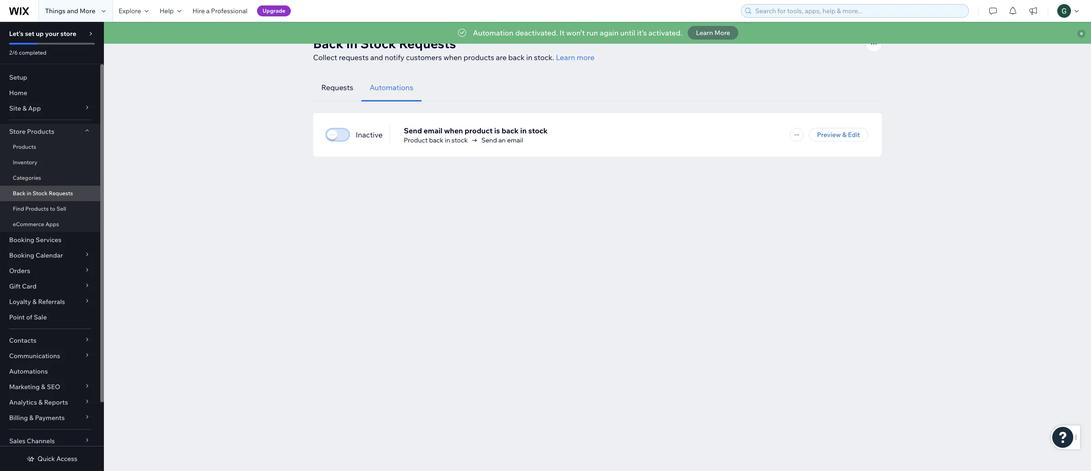 Task type: vqa. For each thing, say whether or not it's contained in the screenshot.
point
yes



Task type: describe. For each thing, give the bounding box(es) containing it.
reports
[[44, 399, 68, 407]]

analytics
[[9, 399, 37, 407]]

seo
[[47, 383, 60, 392]]

setup link
[[0, 70, 100, 85]]

is
[[494, 126, 500, 135]]

& for billing
[[29, 414, 34, 423]]

let's set up your store
[[9, 30, 76, 38]]

loyalty & referrals button
[[0, 294, 100, 310]]

referrals
[[38, 298, 65, 306]]

requests button
[[313, 74, 362, 102]]

store
[[9, 128, 26, 136]]

contacts
[[9, 337, 36, 345]]

products for store
[[27, 128, 54, 136]]

learn more button
[[688, 26, 739, 40]]

calendar
[[36, 252, 63, 260]]

preview & edit
[[817, 131, 860, 139]]

site & app button
[[0, 101, 100, 116]]

in inside the sidebar element
[[27, 190, 31, 197]]

won't
[[566, 28, 585, 37]]

in up requests
[[346, 36, 358, 52]]

services
[[36, 236, 61, 244]]

it
[[560, 28, 565, 37]]

booking calendar
[[9, 252, 63, 260]]

help button
[[154, 0, 187, 22]]

sales
[[9, 438, 25, 446]]

more inside learn more 'button'
[[715, 29, 730, 37]]

orders button
[[0, 263, 100, 279]]

& for preview
[[842, 131, 847, 139]]

learn more
[[696, 29, 730, 37]]

booking services
[[9, 236, 61, 244]]

professional
[[211, 7, 247, 15]]

help
[[160, 7, 174, 15]]

until
[[620, 28, 635, 37]]

hire a professional link
[[187, 0, 253, 22]]

of
[[26, 314, 32, 322]]

marketing
[[9, 383, 40, 392]]

automation
[[473, 28, 514, 37]]

site
[[9, 104, 21, 113]]

inventory link
[[0, 155, 100, 170]]

learn more link
[[556, 53, 595, 62]]

send an email
[[481, 136, 523, 144]]

preview
[[817, 131, 841, 139]]

find products to sell link
[[0, 201, 100, 217]]

& for site
[[23, 104, 27, 113]]

hire
[[192, 7, 205, 15]]

2/6
[[9, 49, 18, 56]]

categories
[[13, 175, 41, 181]]

learn inside 'button'
[[696, 29, 713, 37]]

hire a professional
[[192, 7, 247, 15]]

requests
[[339, 53, 369, 62]]

notify
[[385, 53, 404, 62]]

automations for automations link
[[9, 368, 48, 376]]

again
[[600, 28, 619, 37]]

stock for back in stock requests
[[33, 190, 48, 197]]

1 vertical spatial stock
[[452, 136, 468, 144]]

store products
[[9, 128, 54, 136]]

access
[[56, 455, 77, 464]]

send email when product is back in stock
[[404, 126, 548, 135]]

an
[[499, 136, 506, 144]]

preview & edit button
[[809, 128, 868, 142]]

categories link
[[0, 170, 100, 186]]

& for marketing
[[41, 383, 45, 392]]

0 horizontal spatial more
[[80, 7, 95, 15]]

1 vertical spatial back
[[502, 126, 519, 135]]

communications button
[[0, 349, 100, 364]]

back in stock requests
[[13, 190, 73, 197]]

channels
[[27, 438, 55, 446]]

product back in stock
[[404, 136, 468, 144]]

customers
[[406, 53, 442, 62]]

inactive
[[356, 130, 383, 139]]

billing & payments
[[9, 414, 65, 423]]

send for send an email
[[481, 136, 497, 144]]

point of sale link
[[0, 310, 100, 325]]

gift card button
[[0, 279, 100, 294]]

gift
[[9, 283, 21, 291]]

things
[[45, 7, 65, 15]]

& for analytics
[[38, 399, 43, 407]]

back in stock requests collect requests and notify customers when products are back in stock. learn more
[[313, 36, 595, 62]]

and inside back in stock requests collect requests and notify customers when products are back in stock. learn more
[[370, 53, 383, 62]]

are
[[496, 53, 507, 62]]

your
[[45, 30, 59, 38]]

sales channels button
[[0, 434, 100, 449]]

a
[[206, 7, 210, 15]]

home link
[[0, 85, 100, 101]]

0 horizontal spatial email
[[424, 126, 443, 135]]

product
[[465, 126, 493, 135]]



Task type: locate. For each thing, give the bounding box(es) containing it.
0 vertical spatial back
[[508, 53, 525, 62]]

set
[[25, 30, 34, 38]]

learn left more
[[556, 53, 575, 62]]

2/6 completed
[[9, 49, 46, 56]]

1 vertical spatial automations
[[9, 368, 48, 376]]

requests inside back in stock requests collect requests and notify customers when products are back in stock. learn more
[[399, 36, 456, 52]]

1 horizontal spatial stock
[[528, 126, 548, 135]]

home
[[9, 89, 27, 97]]

loyalty
[[9, 298, 31, 306]]

sale
[[34, 314, 47, 322]]

back inside the sidebar element
[[13, 190, 26, 197]]

tab list
[[313, 74, 882, 102]]

2 vertical spatial back
[[429, 136, 443, 144]]

automations up marketing
[[9, 368, 48, 376]]

stock inside back in stock requests collect requests and notify customers when products are back in stock. learn more
[[360, 36, 396, 52]]

ecommerce
[[13, 221, 44, 228]]

deactivated.
[[515, 28, 558, 37]]

analytics & reports button
[[0, 395, 100, 411]]

1 vertical spatial more
[[715, 29, 730, 37]]

learn
[[696, 29, 713, 37], [556, 53, 575, 62]]

orders
[[9, 267, 30, 275]]

0 vertical spatial booking
[[9, 236, 34, 244]]

contacts button
[[0, 333, 100, 349]]

automations inside button
[[370, 83, 413, 92]]

automation deactivated. it won't run again until it's activated.
[[473, 28, 682, 37]]

& inside popup button
[[23, 104, 27, 113]]

to
[[50, 206, 55, 212]]

requests for back in stock requests collect requests and notify customers when products are back in stock. learn more
[[399, 36, 456, 52]]

back for back in stock requests collect requests and notify customers when products are back in stock. learn more
[[313, 36, 344, 52]]

and
[[67, 7, 78, 15], [370, 53, 383, 62]]

when up product back in stock
[[444, 126, 463, 135]]

0 vertical spatial requests
[[399, 36, 456, 52]]

0 horizontal spatial stock
[[33, 190, 48, 197]]

send up product
[[404, 126, 422, 135]]

back right are
[[508, 53, 525, 62]]

analytics & reports
[[9, 399, 68, 407]]

back inside back in stock requests collect requests and notify customers when products are back in stock. learn more
[[313, 36, 344, 52]]

find products to sell
[[13, 206, 66, 212]]

automation deactivated. it won't run again until it's activated. alert
[[104, 22, 1091, 44]]

products up inventory
[[13, 144, 36, 150]]

communications
[[9, 352, 60, 361]]

& left seo on the bottom left of page
[[41, 383, 45, 392]]

billing & payments button
[[0, 411, 100, 426]]

send
[[404, 126, 422, 135], [481, 136, 497, 144]]

back inside back in stock requests collect requests and notify customers when products are back in stock. learn more
[[508, 53, 525, 62]]

booking up orders
[[9, 252, 34, 260]]

& for loyalty
[[32, 298, 37, 306]]

1 vertical spatial booking
[[9, 252, 34, 260]]

0 vertical spatial products
[[27, 128, 54, 136]]

setup
[[9, 73, 27, 82]]

0 horizontal spatial send
[[404, 126, 422, 135]]

stock for back in stock requests collect requests and notify customers when products are back in stock. learn more
[[360, 36, 396, 52]]

1 vertical spatial back
[[13, 190, 26, 197]]

explore
[[119, 7, 141, 15]]

up
[[36, 30, 44, 38]]

site & app
[[9, 104, 41, 113]]

0 vertical spatial and
[[67, 7, 78, 15]]

app
[[28, 104, 41, 113]]

products
[[27, 128, 54, 136], [13, 144, 36, 150], [25, 206, 49, 212]]

requests for back in stock requests
[[49, 190, 73, 197]]

sales channels
[[9, 438, 55, 446]]

1 vertical spatial send
[[481, 136, 497, 144]]

0 horizontal spatial and
[[67, 7, 78, 15]]

requests up sell
[[49, 190, 73, 197]]

1 vertical spatial products
[[13, 144, 36, 150]]

& right the site
[[23, 104, 27, 113]]

requests inside button
[[321, 83, 353, 92]]

upgrade button
[[257, 5, 291, 16]]

email up product back in stock
[[424, 126, 443, 135]]

store
[[60, 30, 76, 38]]

products up the products link
[[27, 128, 54, 136]]

stock right "is"
[[528, 126, 548, 135]]

0 horizontal spatial stock
[[452, 136, 468, 144]]

ecommerce apps
[[13, 221, 59, 228]]

in down the send email when product is back in stock
[[445, 136, 450, 144]]

when left products at left top
[[444, 53, 462, 62]]

back up send an email
[[502, 126, 519, 135]]

0 vertical spatial back
[[313, 36, 344, 52]]

Search for tools, apps, help & more... field
[[753, 5, 966, 17]]

stock
[[360, 36, 396, 52], [33, 190, 48, 197]]

1 horizontal spatial email
[[507, 136, 523, 144]]

store products button
[[0, 124, 100, 139]]

1 booking from the top
[[9, 236, 34, 244]]

tab list containing requests
[[313, 74, 882, 102]]

learn right activated.
[[696, 29, 713, 37]]

ecommerce apps link
[[0, 217, 100, 232]]

1 vertical spatial email
[[507, 136, 523, 144]]

stock down the send email when product is back in stock
[[452, 136, 468, 144]]

let's
[[9, 30, 24, 38]]

when inside back in stock requests collect requests and notify customers when products are back in stock. learn more
[[444, 53, 462, 62]]

stock inside the sidebar element
[[33, 190, 48, 197]]

1 horizontal spatial and
[[370, 53, 383, 62]]

back up find
[[13, 190, 26, 197]]

send down "is"
[[481, 136, 497, 144]]

quick access
[[38, 455, 77, 464]]

0 horizontal spatial automations
[[9, 368, 48, 376]]

inventory
[[13, 159, 37, 166]]

run
[[587, 28, 598, 37]]

in up send an email
[[520, 126, 527, 135]]

point
[[9, 314, 25, 322]]

quick
[[38, 455, 55, 464]]

marketing & seo
[[9, 383, 60, 392]]

2 booking from the top
[[9, 252, 34, 260]]

requests down collect
[[321, 83, 353, 92]]

& left edit on the top of the page
[[842, 131, 847, 139]]

gift card
[[9, 283, 37, 291]]

products inside 'popup button'
[[27, 128, 54, 136]]

1 horizontal spatial requests
[[321, 83, 353, 92]]

requests inside the sidebar element
[[49, 190, 73, 197]]

in down the categories in the top of the page
[[27, 190, 31, 197]]

1 vertical spatial requests
[[321, 83, 353, 92]]

billing
[[9, 414, 28, 423]]

edit
[[848, 131, 860, 139]]

1 vertical spatial when
[[444, 126, 463, 135]]

loyalty & referrals
[[9, 298, 65, 306]]

email right an
[[507, 136, 523, 144]]

2 vertical spatial requests
[[49, 190, 73, 197]]

products link
[[0, 139, 100, 155]]

back up collect
[[313, 36, 344, 52]]

back right product
[[429, 136, 443, 144]]

booking services link
[[0, 232, 100, 248]]

automations for automations button
[[370, 83, 413, 92]]

requests
[[399, 36, 456, 52], [321, 83, 353, 92], [49, 190, 73, 197]]

card
[[22, 283, 37, 291]]

1 horizontal spatial stock
[[360, 36, 396, 52]]

point of sale
[[9, 314, 47, 322]]

2 horizontal spatial requests
[[399, 36, 456, 52]]

1 horizontal spatial back
[[313, 36, 344, 52]]

0 horizontal spatial learn
[[556, 53, 575, 62]]

back for back in stock requests
[[13, 190, 26, 197]]

completed
[[19, 49, 46, 56]]

1 horizontal spatial learn
[[696, 29, 713, 37]]

automations down notify
[[370, 83, 413, 92]]

1 vertical spatial learn
[[556, 53, 575, 62]]

products up ecommerce apps
[[25, 206, 49, 212]]

1 horizontal spatial more
[[715, 29, 730, 37]]

requests up "customers"
[[399, 36, 456, 52]]

1 horizontal spatial automations
[[370, 83, 413, 92]]

1 vertical spatial and
[[370, 53, 383, 62]]

2 vertical spatial products
[[25, 206, 49, 212]]

and right things
[[67, 7, 78, 15]]

& left reports
[[38, 399, 43, 407]]

stock up notify
[[360, 36, 396, 52]]

& right loyalty
[[32, 298, 37, 306]]

booking down ecommerce
[[9, 236, 34, 244]]

things and more
[[45, 7, 95, 15]]

booking for booking services
[[9, 236, 34, 244]]

marketing & seo button
[[0, 380, 100, 395]]

0 vertical spatial when
[[444, 53, 462, 62]]

& right billing
[[29, 414, 34, 423]]

0 vertical spatial send
[[404, 126, 422, 135]]

sell
[[57, 206, 66, 212]]

when
[[444, 53, 462, 62], [444, 126, 463, 135]]

0 vertical spatial stock
[[528, 126, 548, 135]]

learn inside back in stock requests collect requests and notify customers when products are back in stock. learn more
[[556, 53, 575, 62]]

0 vertical spatial learn
[[696, 29, 713, 37]]

booking for booking calendar
[[9, 252, 34, 260]]

products for find
[[25, 206, 49, 212]]

automations button
[[362, 74, 422, 102]]

it's
[[637, 28, 647, 37]]

sidebar element
[[0, 22, 104, 472]]

0 vertical spatial automations
[[370, 83, 413, 92]]

& inside button
[[842, 131, 847, 139]]

upgrade
[[263, 7, 285, 14]]

1 vertical spatial stock
[[33, 190, 48, 197]]

send for send email when product is back in stock
[[404, 126, 422, 135]]

0 horizontal spatial requests
[[49, 190, 73, 197]]

activated.
[[649, 28, 682, 37]]

0 vertical spatial more
[[80, 7, 95, 15]]

products
[[464, 53, 494, 62]]

in left stock.
[[526, 53, 532, 62]]

and left notify
[[370, 53, 383, 62]]

stock.
[[534, 53, 554, 62]]

0 vertical spatial stock
[[360, 36, 396, 52]]

automations inside the sidebar element
[[9, 368, 48, 376]]

1 horizontal spatial send
[[481, 136, 497, 144]]

booking inside dropdown button
[[9, 252, 34, 260]]

automations
[[370, 83, 413, 92], [9, 368, 48, 376]]

0 vertical spatial email
[[424, 126, 443, 135]]

0 horizontal spatial back
[[13, 190, 26, 197]]

back in stock requests link
[[0, 186, 100, 201]]

more
[[577, 53, 595, 62]]

stock up find products to sell
[[33, 190, 48, 197]]



